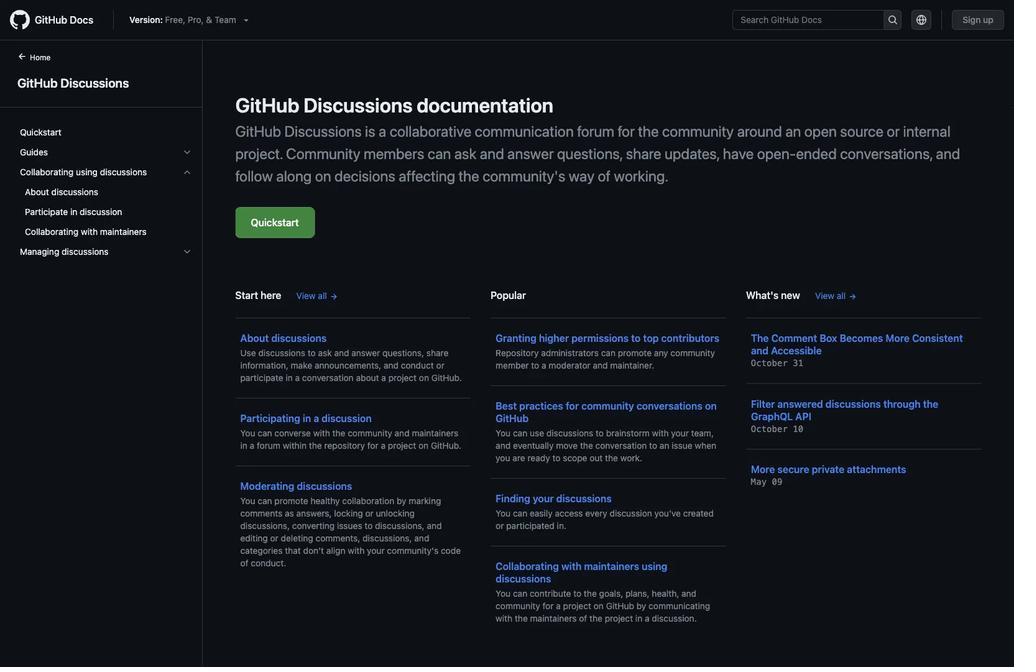 Task type: vqa. For each thing, say whether or not it's contained in the screenshot.


Task type: describe. For each thing, give the bounding box(es) containing it.
out
[[590, 453, 603, 463]]

participate
[[25, 207, 68, 217]]

plans,
[[626, 589, 650, 599]]

that
[[285, 546, 301, 556]]

the
[[751, 332, 769, 344]]

permissions
[[572, 332, 629, 344]]

0 vertical spatial quickstart link
[[15, 123, 197, 142]]

answered
[[778, 398, 823, 410]]

conduct
[[401, 360, 434, 371]]

on inside best practices for community conversations on github you can use discussions to brainstorm with your team, and eventually move the conversation to an issue when you are ready to scope out the work.
[[705, 400, 717, 412]]

are
[[513, 453, 525, 463]]

search image
[[888, 15, 898, 25]]

the inside filter answered discussions through the graphql api october 10
[[923, 398, 939, 410]]

about
[[356, 373, 379, 383]]

contributors
[[661, 332, 720, 344]]

can inside the github discussions documentation github discussions is a collaborative communication forum for the community around an open source or internal project. community members can ask and answer questions, share updates, have open-ended conversations, and follow along on decisions affecting the community's way of working.
[[428, 145, 451, 162]]

is
[[365, 123, 375, 140]]

ask inside the github discussions documentation github discussions is a collaborative communication forum for the community around an open source or internal project. community members can ask and answer questions, share updates, have open-ended conversations, and follow along on decisions affecting the community's way of working.
[[454, 145, 477, 162]]

what's
[[746, 289, 779, 301]]

use
[[240, 348, 256, 358]]

community inside participating in a discussion you can converse with the community and maintainers in a forum within the repository for a project on github.
[[348, 428, 392, 438]]

open
[[805, 123, 837, 140]]

community inside granting higher permissions to top contributors repository administrators can promote any community member to a moderator and maintainer.
[[671, 348, 715, 358]]

updates,
[[665, 145, 720, 162]]

community's inside moderating discussions you can promote healthy collaboration by marking comments as answers, locking or unlocking discussions, converting issues to discussions, and editing or deleting comments, discussions, and categories that don't align with your community's code of conduct.
[[387, 546, 439, 556]]

about discussions
[[25, 187, 98, 197]]

community inside the github discussions documentation github discussions is a collaborative communication forum for the community around an open source or internal project. community members can ask and answer questions, share updates, have open-ended conversations, and follow along on decisions affecting the community's way of working.
[[662, 123, 734, 140]]

free,
[[165, 15, 185, 25]]

created
[[683, 508, 714, 519]]

promote inside moderating discussions you can promote healthy collaboration by marking comments as answers, locking or unlocking discussions, converting issues to discussions, and editing or deleting comments, discussions, and categories that don't align with your community's code of conduct.
[[274, 496, 308, 506]]

you
[[496, 453, 510, 463]]

discussions for github discussions documentation github discussions is a collaborative communication forum for the community around an open source or internal project. community members can ask and answer questions, share updates, have open-ended conversations, and follow along on decisions affecting the community's way of working.
[[304, 93, 413, 117]]

your inside moderating discussions you can promote healthy collaboration by marking comments as answers, locking or unlocking discussions, converting issues to discussions, and editing or deleting comments, discussions, and categories that don't align with your community's code of conduct.
[[367, 546, 385, 556]]

0 vertical spatial discussion
[[80, 207, 122, 217]]

practices
[[519, 400, 563, 412]]

github discussions element
[[0, 50, 203, 666]]

your inside finding your discussions you can easily access every discussion you've created or participated in.
[[533, 493, 554, 505]]

best practices for community conversations on github you can use discussions to brainstorm with your team, and eventually move the conversation to an issue when you are ready to scope out the work.
[[496, 400, 717, 463]]

consistent
[[912, 332, 963, 344]]

version:
[[129, 15, 163, 25]]

through
[[884, 398, 921, 410]]

any
[[654, 348, 668, 358]]

eventually
[[513, 441, 554, 451]]

sc 9kayk9 0 image for guides
[[182, 147, 192, 157]]

goals,
[[599, 589, 623, 599]]

project down contribute
[[563, 601, 591, 611]]

participating in a discussion you can converse with the community and maintainers in a forum within the repository for a project on github.
[[240, 413, 461, 451]]

can inside best practices for community conversations on github you can use discussions to brainstorm with your team, and eventually move the conversation to an issue when you are ready to scope out the work.
[[513, 428, 527, 438]]

more inside more secure private attachments may 09
[[751, 464, 775, 475]]

collaborating using discussions button
[[15, 162, 197, 182]]

or inside finding your discussions you can easily access every discussion you've created or participated in.
[[496, 521, 504, 531]]

decisions
[[335, 167, 396, 185]]

may
[[751, 477, 767, 487]]

finding
[[496, 493, 530, 505]]

or inside about discussions use discussions to ask and answer questions, share information, make announcements, and conduct or participate in a conversation about a project on github.
[[436, 360, 445, 371]]

31
[[793, 358, 804, 368]]

your inside best practices for community conversations on github you can use discussions to brainstorm with your team, and eventually move the conversation to an issue when you are ready to scope out the work.
[[671, 428, 689, 438]]

about for about discussions
[[25, 187, 49, 197]]

all for discussions
[[318, 291, 327, 301]]

the comment box becomes more consistent and accessible october 31
[[751, 332, 963, 368]]

github. inside about discussions use discussions to ask and answer questions, share information, make announcements, and conduct or participate in a conversation about a project on github.
[[431, 373, 462, 383]]

project down goals,
[[605, 613, 633, 624]]

an inside the github discussions documentation github discussions is a collaborative communication forum for the community around an open source or internal project. community members can ask and answer questions, share updates, have open-ended conversations, and follow along on decisions affecting the community's way of working.
[[785, 123, 801, 140]]

october inside filter answered discussions through the graphql api october 10
[[751, 424, 788, 434]]

locking
[[334, 508, 363, 519]]

for inside participating in a discussion you can converse with the community and maintainers in a forum within the repository for a project on github.
[[367, 441, 379, 451]]

conversations
[[637, 400, 703, 412]]

information,
[[240, 360, 288, 371]]

discussions inside 'collaborating with maintainers using discussions you can contribute to the goals, plans, health, and community for a project on github by communicating with the maintainers of the project in a discussion.'
[[496, 573, 551, 585]]

work.
[[620, 453, 642, 463]]

in inside 'collaborating with maintainers using discussions you can contribute to the goals, plans, health, and community for a project on github by communicating with the maintainers of the project in a discussion.'
[[635, 613, 643, 624]]

view all link for what's new
[[815, 289, 857, 303]]

participate in discussion link
[[15, 202, 197, 222]]

community inside 'collaborating with maintainers using discussions you can contribute to the goals, plans, health, and community for a project on github by communicating with the maintainers of the project in a discussion.'
[[496, 601, 540, 611]]

of inside the github discussions documentation github discussions is a collaborative communication forum for the community around an open source or internal project. community members can ask and answer questions, share updates, have open-ended conversations, and follow along on decisions affecting the community's way of working.
[[598, 167, 611, 185]]

triangle down image
[[241, 15, 251, 25]]

in inside about discussions use discussions to ask and answer questions, share information, make announcements, and conduct or participate in a conversation about a project on github.
[[286, 373, 293, 383]]

for inside the github discussions documentation github discussions is a collaborative communication forum for the community around an open source or internal project. community members can ask and answer questions, share updates, have open-ended conversations, and follow along on decisions affecting the community's way of working.
[[618, 123, 635, 140]]

to inside moderating discussions you can promote healthy collaboration by marking comments as answers, locking or unlocking discussions, converting issues to discussions, and editing or deleting comments, discussions, and categories that don't align with your community's code of conduct.
[[365, 521, 373, 531]]

new
[[781, 289, 800, 301]]

about discussions link
[[15, 182, 197, 202]]

and inside granting higher permissions to top contributors repository administrators can promote any community member to a moderator and maintainer.
[[593, 360, 608, 371]]

to left top
[[631, 332, 641, 344]]

don't
[[303, 546, 324, 556]]

community's inside the github discussions documentation github discussions is a collaborative communication forum for the community around an open source or internal project. community members can ask and answer questions, share updates, have open-ended conversations, and follow along on decisions affecting the community's way of working.
[[483, 167, 566, 185]]

promote inside granting higher permissions to top contributors repository administrators can promote any community member to a moderator and maintainer.
[[618, 348, 652, 358]]

secure
[[778, 464, 809, 475]]

to down move
[[553, 453, 561, 463]]

managing discussions
[[20, 247, 109, 257]]

share inside about discussions use discussions to ask and answer questions, share information, make announcements, and conduct or participate in a conversation about a project on github.
[[426, 348, 449, 358]]

discussions inside best practices for community conversations on github you can use discussions to brainstorm with your team, and eventually move the conversation to an issue when you are ready to scope out the work.
[[547, 428, 593, 438]]

a right repository
[[381, 441, 386, 451]]

with inside moderating discussions you can promote healthy collaboration by marking comments as answers, locking or unlocking discussions, converting issues to discussions, and editing or deleting comments, discussions, and categories that don't align with your community's code of conduct.
[[348, 546, 365, 556]]

quickstart inside github discussions element
[[20, 127, 61, 137]]

discussions inside moderating discussions you can promote healthy collaboration by marking comments as answers, locking or unlocking discussions, converting issues to discussions, and editing or deleting comments, discussions, and categories that don't align with your community's code of conduct.
[[297, 480, 352, 492]]

issues
[[337, 521, 362, 531]]

source
[[840, 123, 884, 140]]

using inside dropdown button
[[76, 167, 98, 177]]

to inside 'collaborating with maintainers using discussions you can contribute to the goals, plans, health, and community for a project on github by communicating with the maintainers of the project in a discussion.'
[[573, 589, 582, 599]]

discussions up information,
[[258, 348, 305, 358]]

brainstorm
[[606, 428, 650, 438]]

administrators
[[541, 348, 599, 358]]

code
[[441, 546, 461, 556]]

1 horizontal spatial quickstart link
[[235, 207, 315, 238]]

october 10 element
[[751, 424, 804, 434]]

marking
[[409, 496, 441, 506]]

october inside the comment box becomes more consistent and accessible october 31
[[751, 358, 788, 368]]

along
[[276, 167, 312, 185]]

github. inside participating in a discussion you can converse with the community and maintainers in a forum within the repository for a project on github.
[[431, 441, 461, 451]]

box
[[820, 332, 837, 344]]

health,
[[652, 589, 679, 599]]

up
[[983, 15, 994, 25]]

granting
[[496, 332, 537, 344]]

or down collaboration
[[365, 508, 374, 519]]

forum inside participating in a discussion you can converse with the community and maintainers in a forum within the repository for a project on github.
[[257, 441, 280, 451]]

open-
[[757, 145, 796, 162]]

a right about
[[381, 373, 386, 383]]

2 vertical spatial discussions
[[284, 123, 362, 140]]

make
[[291, 360, 312, 371]]

sign
[[963, 15, 981, 25]]

use
[[530, 428, 544, 438]]

github docs link
[[10, 10, 103, 30]]

collaborating for collaborating with maintainers using discussions you can contribute to the goals, plans, health, and community for a project on github by communicating with the maintainers of the project in a discussion.
[[496, 561, 559, 572]]

participate in discussion
[[25, 207, 122, 217]]

discussion.
[[652, 613, 697, 624]]

start here
[[235, 289, 281, 301]]

move
[[556, 441, 578, 451]]

&
[[206, 15, 212, 25]]

deleting
[[281, 533, 313, 544]]

home
[[30, 53, 51, 62]]

can inside granting higher permissions to top contributors repository administrators can promote any community member to a moderator and maintainer.
[[601, 348, 616, 358]]

discussions up 'make'
[[271, 332, 327, 344]]

an inside best practices for community conversations on github you can use discussions to brainstorm with your team, and eventually move the conversation to an issue when you are ready to scope out the work.
[[660, 441, 669, 451]]

view all link for start here
[[296, 289, 338, 303]]

view for what's new
[[815, 291, 835, 301]]

on inside 'collaborating with maintainers using discussions you can contribute to the goals, plans, health, and community for a project on github by communicating with the maintainers of the project in a discussion.'
[[594, 601, 604, 611]]

you inside participating in a discussion you can converse with the community and maintainers in a forum within the repository for a project on github.
[[240, 428, 255, 438]]

project inside about discussions use discussions to ask and answer questions, share information, make announcements, and conduct or participate in a conversation about a project on github.
[[388, 373, 417, 383]]

categories
[[240, 546, 283, 556]]

in up converse
[[303, 413, 311, 424]]

ask inside about discussions use discussions to ask and answer questions, share information, make announcements, and conduct or participate in a conversation about a project on github.
[[318, 348, 332, 358]]

when
[[695, 441, 716, 451]]

all for comment
[[837, 291, 846, 301]]

docs
[[70, 14, 93, 26]]

around
[[737, 123, 782, 140]]



Task type: locate. For each thing, give the bounding box(es) containing it.
more right the becomes
[[886, 332, 910, 344]]

1 vertical spatial forum
[[257, 441, 280, 451]]

view all right new at top
[[815, 291, 846, 301]]

conversation
[[302, 373, 354, 383], [596, 441, 647, 451]]

answer inside about discussions use discussions to ask and answer questions, share information, make announcements, and conduct or participate in a conversation about a project on github.
[[352, 348, 380, 358]]

can inside finding your discussions you can easily access every discussion you've created or participated in.
[[513, 508, 527, 519]]

2 sc 9kayk9 0 image from the top
[[182, 167, 192, 177]]

1 vertical spatial quickstart link
[[235, 207, 315, 238]]

promote
[[618, 348, 652, 358], [274, 496, 308, 506]]

1 horizontal spatial ask
[[454, 145, 477, 162]]

0 vertical spatial questions,
[[557, 145, 623, 162]]

0 horizontal spatial answer
[[352, 348, 380, 358]]

can left use
[[513, 428, 527, 438]]

0 vertical spatial using
[[76, 167, 98, 177]]

github. up the marking
[[431, 441, 461, 451]]

in up collaborating with maintainers
[[70, 207, 77, 217]]

1 vertical spatial community's
[[387, 546, 439, 556]]

by up unlocking
[[397, 496, 406, 506]]

0 vertical spatial share
[[626, 145, 661, 162]]

2 vertical spatial your
[[367, 546, 385, 556]]

view
[[296, 291, 316, 301], [815, 291, 835, 301]]

to inside about discussions use discussions to ask and answer questions, share information, make announcements, and conduct or participate in a conversation about a project on github.
[[308, 348, 316, 358]]

all up the box
[[837, 291, 846, 301]]

1 vertical spatial github.
[[431, 441, 461, 451]]

can down participating
[[258, 428, 272, 438]]

a down contribute
[[556, 601, 561, 611]]

github inside best practices for community conversations on github you can use discussions to brainstorm with your team, and eventually move the conversation to an issue when you are ready to scope out the work.
[[496, 413, 529, 424]]

on inside participating in a discussion you can converse with the community and maintainers in a forum within the repository for a project on github.
[[419, 441, 429, 451]]

1 horizontal spatial view
[[815, 291, 835, 301]]

0 vertical spatial sc 9kayk9 0 image
[[182, 147, 192, 157]]

10
[[793, 424, 804, 434]]

by inside 'collaborating with maintainers using discussions you can contribute to the goals, plans, health, and community for a project on github by communicating with the maintainers of the project in a discussion.'
[[637, 601, 646, 611]]

1 view all from the left
[[296, 291, 327, 301]]

in.
[[557, 521, 567, 531]]

community's left the code
[[387, 546, 439, 556]]

members
[[364, 145, 424, 162]]

participated
[[506, 521, 555, 531]]

your up issue
[[671, 428, 689, 438]]

0 vertical spatial october
[[751, 358, 788, 368]]

0 vertical spatial your
[[671, 428, 689, 438]]

repository
[[496, 348, 539, 358]]

discussions up "community" on the top of page
[[284, 123, 362, 140]]

0 horizontal spatial quickstart
[[20, 127, 61, 137]]

collaborating using discussions element
[[10, 162, 202, 242], [10, 182, 202, 242]]

conduct.
[[251, 558, 286, 568]]

discussions
[[100, 167, 147, 177], [51, 187, 98, 197], [62, 247, 109, 257], [271, 332, 327, 344], [258, 348, 305, 358], [826, 398, 881, 410], [547, 428, 593, 438], [297, 480, 352, 492], [556, 493, 612, 505], [496, 573, 551, 585]]

a down 'make'
[[295, 373, 300, 383]]

all right "here"
[[318, 291, 327, 301]]

an left issue
[[660, 441, 669, 451]]

github discussions
[[17, 75, 129, 90]]

2 october from the top
[[751, 424, 788, 434]]

0 horizontal spatial view
[[296, 291, 316, 301]]

1 vertical spatial your
[[533, 493, 554, 505]]

to right contribute
[[573, 589, 582, 599]]

0 vertical spatial by
[[397, 496, 406, 506]]

can inside 'collaborating with maintainers using discussions you can contribute to the goals, plans, health, and community for a project on github by communicating with the maintainers of the project in a discussion.'
[[513, 589, 527, 599]]

1 horizontal spatial answer
[[507, 145, 554, 162]]

can left contribute
[[513, 589, 527, 599]]

and inside participating in a discussion you can converse with the community and maintainers in a forum within the repository for a project on github.
[[395, 428, 410, 438]]

1 horizontal spatial view all
[[815, 291, 846, 301]]

0 horizontal spatial quickstart link
[[15, 123, 197, 142]]

you down participating
[[240, 428, 255, 438]]

in down participating
[[240, 441, 247, 451]]

discussions inside filter answered discussions through the graphql api october 10
[[826, 398, 881, 410]]

1 horizontal spatial using
[[642, 561, 667, 572]]

your right align
[[367, 546, 385, 556]]

discussions up participate in discussion
[[51, 187, 98, 197]]

sc 9kayk9 0 image inside 'guides' dropdown button
[[182, 147, 192, 157]]

questions, up "conduct"
[[383, 348, 424, 358]]

an
[[785, 123, 801, 140], [660, 441, 669, 451]]

questions,
[[557, 145, 623, 162], [383, 348, 424, 358]]

contribute
[[530, 589, 571, 599]]

1 horizontal spatial forum
[[577, 123, 614, 140]]

project.
[[235, 145, 283, 162]]

your up easily
[[533, 493, 554, 505]]

project
[[388, 373, 417, 383], [388, 441, 416, 451], [563, 601, 591, 611], [605, 613, 633, 624]]

with inside participating in a discussion you can converse with the community and maintainers in a forum within the repository for a project on github.
[[313, 428, 330, 438]]

view right "here"
[[296, 291, 316, 301]]

1 sc 9kayk9 0 image from the top
[[182, 147, 192, 157]]

view for start here
[[296, 291, 316, 301]]

github discussions documentation github discussions is a collaborative communication forum for the community around an open source or internal project. community members can ask and answer questions, share updates, have open-ended conversations, and follow along on decisions affecting the community's way of working.
[[235, 93, 960, 185]]

can down collaborative
[[428, 145, 451, 162]]

conversation inside best practices for community conversations on github you can use discussions to brainstorm with your team, and eventually move the conversation to an issue when you are ready to scope out the work.
[[596, 441, 647, 451]]

1 vertical spatial of
[[240, 558, 248, 568]]

0 horizontal spatial conversation
[[302, 373, 354, 383]]

discussion inside participating in a discussion you can converse with the community and maintainers in a forum within the repository for a project on github.
[[322, 413, 372, 424]]

on inside about discussions use discussions to ask and answer questions, share information, make announcements, and conduct or participate in a conversation about a project on github.
[[419, 373, 429, 383]]

a down plans,
[[645, 613, 650, 624]]

2 collaborating using discussions element from the top
[[10, 182, 202, 242]]

1 horizontal spatial of
[[579, 613, 587, 624]]

access
[[555, 508, 583, 519]]

can inside moderating discussions you can promote healthy collaboration by marking comments as answers, locking or unlocking discussions, converting issues to discussions, and editing or deleting comments, discussions, and categories that don't align with your community's code of conduct.
[[258, 496, 272, 506]]

about inside github discussions element
[[25, 187, 49, 197]]

view all right "here"
[[296, 291, 327, 301]]

a inside granting higher permissions to top contributors repository administrators can promote any community member to a moderator and maintainer.
[[542, 360, 546, 371]]

to right issues
[[365, 521, 373, 531]]

discussions for github discussions
[[60, 75, 129, 90]]

about
[[25, 187, 49, 197], [240, 332, 269, 344]]

and inside best practices for community conversations on github you can use discussions to brainstorm with your team, and eventually move the conversation to an issue when you are ready to scope out the work.
[[496, 441, 511, 451]]

community down contribute
[[496, 601, 540, 611]]

answer inside the github discussions documentation github discussions is a collaborative communication forum for the community around an open source or internal project. community members can ask and answer questions, share updates, have open-ended conversations, and follow along on decisions affecting the community's way of working.
[[507, 145, 554, 162]]

converse
[[274, 428, 311, 438]]

project inside participating in a discussion you can converse with the community and maintainers in a forum within the repository for a project on github.
[[388, 441, 416, 451]]

0 horizontal spatial more
[[751, 464, 775, 475]]

0 vertical spatial github.
[[431, 373, 462, 383]]

0 horizontal spatial promote
[[274, 496, 308, 506]]

2 view from the left
[[815, 291, 835, 301]]

a right is
[[379, 123, 386, 140]]

or down finding
[[496, 521, 504, 531]]

on up the team,
[[705, 400, 717, 412]]

graphql
[[751, 410, 793, 422]]

1 horizontal spatial community's
[[483, 167, 566, 185]]

0 vertical spatial community's
[[483, 167, 566, 185]]

1 vertical spatial more
[[751, 464, 775, 475]]

view all
[[296, 291, 327, 301], [815, 291, 846, 301]]

1 vertical spatial using
[[642, 561, 667, 572]]

collaborating with maintainers using discussions you can contribute to the goals, plans, health, and community for a project on github by communicating with the maintainers of the project in a discussion.
[[496, 561, 710, 624]]

1 horizontal spatial promote
[[618, 348, 652, 358]]

more secure private attachments may 09
[[751, 464, 907, 487]]

maintainers inside participating in a discussion you can converse with the community and maintainers in a forum within the repository for a project on github.
[[412, 428, 458, 438]]

and inside the comment box becomes more consistent and accessible october 31
[[751, 345, 769, 357]]

0 vertical spatial an
[[785, 123, 801, 140]]

about for about discussions use discussions to ask and answer questions, share information, make announcements, and conduct or participate in a conversation about a project on github.
[[240, 332, 269, 344]]

1 horizontal spatial discussion
[[322, 413, 372, 424]]

or up categories on the left
[[270, 533, 278, 544]]

0 horizontal spatial using
[[76, 167, 98, 177]]

1 vertical spatial ask
[[318, 348, 332, 358]]

a right participating
[[314, 413, 319, 424]]

collaborating for collaborating using discussions
[[20, 167, 74, 177]]

community up "brainstorm"
[[582, 400, 634, 412]]

1 horizontal spatial view all link
[[815, 289, 857, 303]]

more inside the comment box becomes more consistent and accessible october 31
[[886, 332, 910, 344]]

an left open
[[785, 123, 801, 140]]

answer up announcements,
[[352, 348, 380, 358]]

0 vertical spatial promote
[[618, 348, 652, 358]]

collaborating inside dropdown button
[[20, 167, 74, 177]]

sc 9kayk9 0 image
[[182, 247, 192, 257]]

you inside finding your discussions you can easily access every discussion you've created or participated in.
[[496, 508, 511, 519]]

private
[[812, 464, 845, 475]]

0 horizontal spatial of
[[240, 558, 248, 568]]

comments
[[240, 508, 282, 519]]

pro,
[[188, 15, 204, 25]]

share up the working.
[[626, 145, 661, 162]]

collaborating with maintainers
[[25, 227, 147, 237]]

can up comments
[[258, 496, 272, 506]]

discussions left through
[[826, 398, 881, 410]]

home link
[[12, 52, 70, 64]]

with
[[81, 227, 98, 237], [313, 428, 330, 438], [652, 428, 669, 438], [348, 546, 365, 556], [561, 561, 582, 572], [496, 613, 513, 624]]

can up participated
[[513, 508, 527, 519]]

more up may 09 element
[[751, 464, 775, 475]]

for down contribute
[[543, 601, 554, 611]]

with inside github discussions element
[[81, 227, 98, 237]]

0 horizontal spatial community's
[[387, 546, 439, 556]]

sc 9kayk9 0 image
[[182, 147, 192, 157], [182, 167, 192, 177]]

collaborating up contribute
[[496, 561, 559, 572]]

announcements,
[[315, 360, 381, 371]]

using inside 'collaborating with maintainers using discussions you can contribute to the goals, plans, health, and community for a project on github by communicating with the maintainers of the project in a discussion.'
[[642, 561, 667, 572]]

0 horizontal spatial your
[[367, 546, 385, 556]]

discussions down 'guides' dropdown button at the left top of page
[[100, 167, 147, 177]]

0 vertical spatial about
[[25, 187, 49, 197]]

can inside participating in a discussion you can converse with the community and maintainers in a forum within the repository for a project on github.
[[258, 428, 272, 438]]

1 horizontal spatial questions,
[[557, 145, 623, 162]]

community up repository
[[348, 428, 392, 438]]

or right "conduct"
[[436, 360, 445, 371]]

guides button
[[15, 142, 197, 162]]

by down plans,
[[637, 601, 646, 611]]

on inside the github discussions documentation github discussions is a collaborative communication forum for the community around an open source or internal project. community members can ask and answer questions, share updates, have open-ended conversations, and follow along on decisions affecting the community's way of working.
[[315, 167, 331, 185]]

1 vertical spatial answer
[[352, 348, 380, 358]]

0 vertical spatial forum
[[577, 123, 614, 140]]

discussion up repository
[[322, 413, 372, 424]]

or inside the github discussions documentation github discussions is a collaborative communication forum for the community around an open source or internal project. community members can ask and answer questions, share updates, have open-ended conversations, and follow along on decisions affecting the community's way of working.
[[887, 123, 900, 140]]

issue
[[672, 441, 693, 451]]

promote up as
[[274, 496, 308, 506]]

to down repository
[[531, 360, 539, 371]]

github inside 'collaborating with maintainers using discussions you can contribute to the goals, plans, health, and community for a project on github by communicating with the maintainers of the project in a discussion.'
[[606, 601, 634, 611]]

forum
[[577, 123, 614, 140], [257, 441, 280, 451]]

discussions up healthy
[[297, 480, 352, 492]]

about up participate
[[25, 187, 49, 197]]

of
[[598, 167, 611, 185], [240, 558, 248, 568], [579, 613, 587, 624]]

None search field
[[733, 10, 902, 30]]

participate
[[240, 373, 283, 383]]

collaborating using discussions element containing about discussions
[[10, 182, 202, 242]]

1 vertical spatial by
[[637, 601, 646, 611]]

collaborating using discussions element containing collaborating using discussions
[[10, 162, 202, 242]]

quickstart up guides
[[20, 127, 61, 137]]

communicating
[[649, 601, 710, 611]]

0 vertical spatial collaborating
[[20, 167, 74, 177]]

your
[[671, 428, 689, 438], [533, 493, 554, 505], [367, 546, 385, 556]]

discussions up move
[[547, 428, 593, 438]]

of inside 'collaborating with maintainers using discussions you can contribute to the goals, plans, health, and community for a project on github by communicating with the maintainers of the project in a discussion.'
[[579, 613, 587, 624]]

view all for what's new
[[815, 291, 846, 301]]

conversation down "brainstorm"
[[596, 441, 647, 451]]

for
[[618, 123, 635, 140], [566, 400, 579, 412], [367, 441, 379, 451], [543, 601, 554, 611]]

0 horizontal spatial about
[[25, 187, 49, 197]]

1 horizontal spatial conversation
[[596, 441, 647, 451]]

0 vertical spatial more
[[886, 332, 910, 344]]

view right new at top
[[815, 291, 835, 301]]

collaborative
[[390, 123, 471, 140]]

0 vertical spatial of
[[598, 167, 611, 185]]

1 vertical spatial promote
[[274, 496, 308, 506]]

align
[[326, 546, 345, 556]]

2 horizontal spatial your
[[671, 428, 689, 438]]

on up the marking
[[419, 441, 429, 451]]

ask up announcements,
[[318, 348, 332, 358]]

follow
[[235, 167, 273, 185]]

scope
[[563, 453, 587, 463]]

1 vertical spatial about
[[240, 332, 269, 344]]

sc 9kayk9 0 image inside collaborating using discussions dropdown button
[[182, 167, 192, 177]]

ask down collaborative
[[454, 145, 477, 162]]

0 horizontal spatial view all link
[[296, 289, 338, 303]]

0 horizontal spatial share
[[426, 348, 449, 358]]

github discussions link
[[15, 73, 187, 92]]

0 vertical spatial quickstart
[[20, 127, 61, 137]]

in down 'make'
[[286, 373, 293, 383]]

api
[[796, 410, 812, 422]]

0 horizontal spatial an
[[660, 441, 669, 451]]

for inside 'collaborating with maintainers using discussions you can contribute to the goals, plans, health, and community for a project on github by communicating with the maintainers of the project in a discussion.'
[[543, 601, 554, 611]]

0 horizontal spatial discussion
[[80, 207, 122, 217]]

2 view all from the left
[[815, 291, 846, 301]]

for right repository
[[367, 441, 379, 451]]

1 vertical spatial an
[[660, 441, 669, 451]]

collaborating for collaborating with maintainers
[[25, 227, 79, 237]]

best
[[496, 400, 517, 412]]

discussions inside finding your discussions you can easily access every discussion you've created or participated in.
[[556, 493, 612, 505]]

1 october from the top
[[751, 358, 788, 368]]

discussions inside github discussions link
[[60, 75, 129, 90]]

1 view from the left
[[296, 291, 316, 301]]

2 horizontal spatial of
[[598, 167, 611, 185]]

forum inside the github discussions documentation github discussions is a collaborative communication forum for the community around an open source or internal project. community members can ask and answer questions, share updates, have open-ended conversations, and follow along on decisions affecting the community's way of working.
[[577, 123, 614, 140]]

1 horizontal spatial share
[[626, 145, 661, 162]]

to up the out
[[596, 428, 604, 438]]

conversation down announcements,
[[302, 373, 354, 383]]

about inside about discussions use discussions to ask and answer questions, share information, make announcements, and conduct or participate in a conversation about a project on github.
[[240, 332, 269, 344]]

accessible
[[771, 345, 822, 357]]

discussion inside finding your discussions you can easily access every discussion you've created or participated in.
[[610, 508, 652, 519]]

collaborating down guides
[[20, 167, 74, 177]]

for inside best practices for community conversations on github you can use discussions to brainstorm with your team, and eventually move the conversation to an issue when you are ready to scope out the work.
[[566, 400, 579, 412]]

and inside 'collaborating with maintainers using discussions you can contribute to the goals, plans, health, and community for a project on github by communicating with the maintainers of the project in a discussion.'
[[682, 589, 697, 599]]

0 horizontal spatial forum
[[257, 441, 280, 451]]

questions, up way
[[557, 145, 623, 162]]

popular
[[491, 289, 526, 301]]

0 horizontal spatial questions,
[[383, 348, 424, 358]]

0 vertical spatial ask
[[454, 145, 477, 162]]

you inside best practices for community conversations on github you can use discussions to brainstorm with your team, and eventually move the conversation to an issue when you are ready to scope out the work.
[[496, 428, 511, 438]]

a inside the github discussions documentation github discussions is a collaborative communication forum for the community around an open source or internal project. community members can ask and answer questions, share updates, have open-ended conversations, and follow along on decisions affecting the community's way of working.
[[379, 123, 386, 140]]

view all link right "here"
[[296, 289, 338, 303]]

1 vertical spatial questions,
[[383, 348, 424, 358]]

share inside the github discussions documentation github discussions is a collaborative communication forum for the community around an open source or internal project. community members can ask and answer questions, share updates, have open-ended conversations, and follow along on decisions affecting the community's way of working.
[[626, 145, 661, 162]]

to up 'make'
[[308, 348, 316, 358]]

communication
[[475, 123, 574, 140]]

share
[[626, 145, 661, 162], [426, 348, 449, 358]]

discussion
[[80, 207, 122, 217], [322, 413, 372, 424], [610, 508, 652, 519]]

promote up maintainer.
[[618, 348, 652, 358]]

have
[[723, 145, 754, 162]]

1 horizontal spatial an
[[785, 123, 801, 140]]

you down finding
[[496, 508, 511, 519]]

october down graphql
[[751, 424, 788, 434]]

1 vertical spatial sc 9kayk9 0 image
[[182, 167, 192, 177]]

1 vertical spatial share
[[426, 348, 449, 358]]

community down contributors
[[671, 348, 715, 358]]

of inside moderating discussions you can promote healthy collaboration by marking comments as answers, locking or unlocking discussions, converting issues to discussions, and editing or deleting comments, discussions, and categories that don't align with your community's code of conduct.
[[240, 558, 248, 568]]

converting
[[292, 521, 335, 531]]

discussions down collaborating with maintainers
[[62, 247, 109, 257]]

0 horizontal spatial all
[[318, 291, 327, 301]]

to down "brainstorm"
[[649, 441, 657, 451]]

2 view all link from the left
[[815, 289, 857, 303]]

the
[[638, 123, 659, 140], [459, 167, 479, 185], [923, 398, 939, 410], [332, 428, 345, 438], [309, 441, 322, 451], [580, 441, 593, 451], [605, 453, 618, 463], [584, 589, 597, 599], [515, 613, 528, 624], [590, 613, 603, 624]]

you inside 'collaborating with maintainers using discussions you can contribute to the goals, plans, health, and community for a project on github by communicating with the maintainers of the project in a discussion.'
[[496, 589, 511, 599]]

in inside github discussions element
[[70, 207, 77, 217]]

for right practices
[[566, 400, 579, 412]]

collaborating using discussions
[[20, 167, 147, 177]]

conversations,
[[840, 145, 933, 162]]

a down participating
[[250, 441, 254, 451]]

community up "updates,"
[[662, 123, 734, 140]]

with inside best practices for community conversations on github you can use discussions to brainstorm with your team, and eventually move the conversation to an issue when you are ready to scope out the work.
[[652, 428, 669, 438]]

october 31 element
[[751, 358, 804, 368]]

select language: current language is english image
[[917, 15, 927, 25]]

0 horizontal spatial view all
[[296, 291, 327, 301]]

discussions
[[60, 75, 129, 90], [304, 93, 413, 117], [284, 123, 362, 140]]

0 horizontal spatial by
[[397, 496, 406, 506]]

in
[[70, 207, 77, 217], [286, 373, 293, 383], [303, 413, 311, 424], [240, 441, 247, 451], [635, 613, 643, 624]]

or up conversations, on the top right of the page
[[887, 123, 900, 140]]

questions, inside about discussions use discussions to ask and answer questions, share information, make announcements, and conduct or participate in a conversation about a project on github.
[[383, 348, 424, 358]]

attachments
[[847, 464, 907, 475]]

project right repository
[[388, 441, 416, 451]]

about up use
[[240, 332, 269, 344]]

view all for start here
[[296, 291, 327, 301]]

1 vertical spatial collaborating
[[25, 227, 79, 237]]

on
[[315, 167, 331, 185], [419, 373, 429, 383], [705, 400, 717, 412], [419, 441, 429, 451], [594, 601, 604, 611]]

quickstart link down along
[[235, 207, 315, 238]]

1 view all link from the left
[[296, 289, 338, 303]]

collaborating with maintainers link
[[15, 222, 197, 242]]

moderator
[[549, 360, 591, 371]]

member
[[496, 360, 529, 371]]

higher
[[539, 332, 569, 344]]

0 vertical spatial answer
[[507, 145, 554, 162]]

community inside best practices for community conversations on github you can use discussions to brainstorm with your team, and eventually move the conversation to an issue when you are ready to scope out the work.
[[582, 400, 634, 412]]

you left contribute
[[496, 589, 511, 599]]

can down the permissions
[[601, 348, 616, 358]]

2 vertical spatial collaborating
[[496, 561, 559, 572]]

quickstart link up collaborating using discussions dropdown button
[[15, 123, 197, 142]]

answer down communication
[[507, 145, 554, 162]]

2 vertical spatial discussion
[[610, 508, 652, 519]]

within
[[283, 441, 307, 451]]

a left 'moderator'
[[542, 360, 546, 371]]

collaborating down participate
[[25, 227, 79, 237]]

1 vertical spatial october
[[751, 424, 788, 434]]

1 collaborating using discussions element from the top
[[10, 162, 202, 242]]

community
[[286, 145, 361, 162]]

discussions up every
[[556, 493, 612, 505]]

community
[[662, 123, 734, 140], [671, 348, 715, 358], [582, 400, 634, 412], [348, 428, 392, 438], [496, 601, 540, 611]]

answers,
[[296, 508, 332, 519]]

by inside moderating discussions you can promote healthy collaboration by marking comments as answers, locking or unlocking discussions, converting issues to discussions, and editing or deleting comments, discussions, and categories that don't align with your community's code of conduct.
[[397, 496, 406, 506]]

1 horizontal spatial all
[[837, 291, 846, 301]]

using down 'guides' dropdown button at the left top of page
[[76, 167, 98, 177]]

0 vertical spatial discussions
[[60, 75, 129, 90]]

collaborating inside 'collaborating with maintainers using discussions you can contribute to the goals, plans, health, and community for a project on github by communicating with the maintainers of the project in a discussion.'
[[496, 561, 559, 572]]

1 horizontal spatial your
[[533, 493, 554, 505]]

1 horizontal spatial by
[[637, 601, 646, 611]]

granting higher permissions to top contributors repository administrators can promote any community member to a moderator and maintainer.
[[496, 332, 720, 371]]

1 horizontal spatial more
[[886, 332, 910, 344]]

discussions up contribute
[[496, 573, 551, 585]]

discussion down about discussions link
[[80, 207, 122, 217]]

you
[[240, 428, 255, 438], [496, 428, 511, 438], [240, 496, 255, 506], [496, 508, 511, 519], [496, 589, 511, 599]]

you inside moderating discussions you can promote healthy collaboration by marking comments as answers, locking or unlocking discussions, converting issues to discussions, and editing or deleting comments, discussions, and categories that don't align with your community's code of conduct.
[[240, 496, 255, 506]]

1 vertical spatial conversation
[[596, 441, 647, 451]]

1 vertical spatial discussion
[[322, 413, 372, 424]]

maintainer.
[[610, 360, 654, 371]]

1 horizontal spatial quickstart
[[251, 217, 299, 229]]

maintainers inside github discussions element
[[100, 227, 147, 237]]

2 all from the left
[[837, 291, 846, 301]]

0 horizontal spatial ask
[[318, 348, 332, 358]]

0 vertical spatial conversation
[[302, 373, 354, 383]]

on down "conduct"
[[419, 373, 429, 383]]

sign up link
[[952, 10, 1004, 30]]

can
[[428, 145, 451, 162], [601, 348, 616, 358], [258, 428, 272, 438], [513, 428, 527, 438], [258, 496, 272, 506], [513, 508, 527, 519], [513, 589, 527, 599]]

sc 9kayk9 0 image for collaborating using discussions
[[182, 167, 192, 177]]

1 all from the left
[[318, 291, 327, 301]]

2 horizontal spatial discussion
[[610, 508, 652, 519]]

questions, inside the github discussions documentation github discussions is a collaborative communication forum for the community around an open source or internal project. community members can ask and answer questions, share updates, have open-ended conversations, and follow along on decisions affecting the community's way of working.
[[557, 145, 623, 162]]

github docs
[[35, 14, 93, 26]]

1 vertical spatial quickstart
[[251, 217, 299, 229]]

unlocking
[[376, 508, 415, 519]]

conversation inside about discussions use discussions to ask and answer questions, share information, make announcements, and conduct or participate in a conversation about a project on github.
[[302, 373, 354, 383]]

1 horizontal spatial about
[[240, 332, 269, 344]]

1 vertical spatial discussions
[[304, 93, 413, 117]]

editing
[[240, 533, 268, 544]]

may 09 element
[[751, 477, 783, 487]]

discussions down home link
[[60, 75, 129, 90]]

Search GitHub Docs search field
[[733, 11, 884, 29]]

2 vertical spatial of
[[579, 613, 587, 624]]

using
[[76, 167, 98, 177], [642, 561, 667, 572]]

github. down "conduct"
[[431, 373, 462, 383]]

ended
[[796, 145, 837, 162]]



